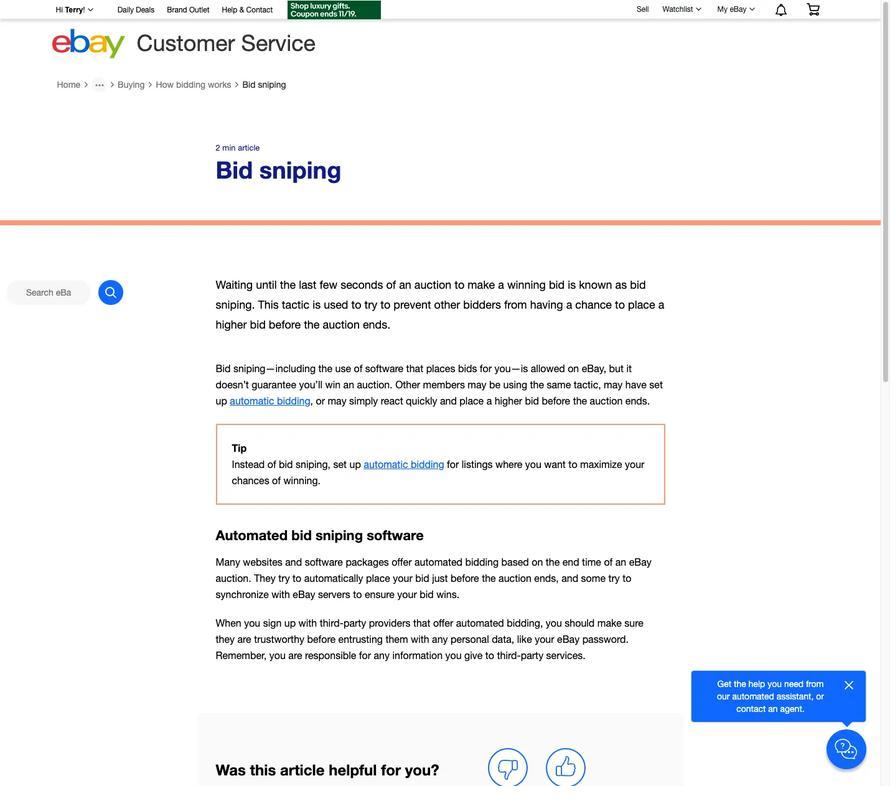 Task type: vqa. For each thing, say whether or not it's contained in the screenshot.
the 1995-
no



Task type: locate. For each thing, give the bounding box(es) containing it.
my ebay
[[718, 5, 747, 14]]

2 vertical spatial bid
[[216, 363, 231, 374]]

software inside many websites and software packages offer automated bidding based on the end time of an ebay auction. they try to automatically place your bid just before the auction ends, and some try to synchronize with ebay servers to ensure your bid wins.
[[305, 556, 343, 568]]

with
[[272, 589, 290, 600], [299, 617, 317, 629], [411, 634, 429, 645]]

bid down min
[[216, 156, 253, 184]]

automatic
[[230, 395, 274, 407], [364, 459, 408, 470]]

0 vertical spatial ends.
[[363, 318, 391, 331]]

bid up doesn't
[[216, 363, 231, 374]]

of right time
[[604, 556, 613, 568]]

place
[[628, 298, 655, 311], [460, 395, 484, 407], [366, 573, 390, 584]]

from inside waiting until the last few seconds of an auction to make a winning bid is known as bid sniping. this tactic is used to try to prevent other bidders from having a chance to place a higher bid before the auction ends.
[[504, 298, 527, 311]]

on up ends,
[[532, 556, 543, 568]]

0 vertical spatial or
[[316, 395, 325, 407]]

1 horizontal spatial automatic
[[364, 459, 408, 470]]

2 horizontal spatial up
[[350, 459, 361, 470]]

1 vertical spatial or
[[816, 692, 824, 702]]

hi terry !
[[56, 6, 85, 14]]

to
[[455, 278, 465, 291], [351, 298, 361, 311], [381, 298, 391, 311], [615, 298, 625, 311], [569, 459, 578, 470], [293, 573, 302, 584], [623, 573, 632, 584], [353, 589, 362, 600], [486, 650, 494, 661]]

ebay inside account 'navigation'
[[730, 5, 747, 14]]

chances
[[232, 475, 269, 486]]

bid sniping main content
[[0, 72, 881, 786]]

bidding inside many websites and software packages offer automated bidding based on the end time of an ebay auction. they try to automatically place your bid just before the auction ends, and some try to synchronize with ebay servers to ensure your bid wins.
[[465, 556, 499, 568]]

0 vertical spatial software
[[365, 363, 404, 374]]

party
[[344, 617, 366, 629], [521, 650, 544, 661]]

bid
[[549, 278, 565, 291], [630, 278, 646, 291], [250, 318, 266, 331], [525, 395, 539, 407], [279, 459, 293, 470], [292, 528, 312, 544], [415, 573, 429, 584], [420, 589, 434, 600]]

it
[[627, 363, 632, 374]]

1 vertical spatial are
[[288, 650, 302, 661]]

0 vertical spatial on
[[568, 363, 579, 374]]

you'll
[[299, 379, 323, 390]]

1 horizontal spatial your
[[535, 634, 555, 645]]

0 horizontal spatial your
[[393, 573, 413, 584]]

make inside when you sign up with third-party providers that offer automated bidding, you should make sure they are trustworthy before entrusting them with any personal data, like your ebay password. remember, you are responsible for any information you give to third-party services.
[[598, 617, 622, 629]]

0 horizontal spatial higher
[[216, 318, 247, 331]]

0 horizontal spatial on
[[532, 556, 543, 568]]

article inside the 2 min article bid sniping
[[238, 143, 260, 153]]

0 vertical spatial that
[[406, 363, 423, 374]]

the up ends,
[[546, 556, 560, 568]]

or right , at the left
[[316, 395, 325, 407]]

sniping—including
[[233, 363, 316, 374]]

time
[[582, 556, 601, 568]]

1 horizontal spatial and
[[440, 395, 457, 407]]

of right use
[[354, 363, 363, 374]]

offer up ensure your
[[392, 556, 412, 568]]

of inside waiting until the last few seconds of an auction to make a winning bid is known as bid sniping. this tactic is used to try to prevent other bidders from having a chance to place a higher bid before the auction ends.
[[386, 278, 396, 291]]

bid right automated
[[292, 528, 312, 544]]

ends. down seconds
[[363, 318, 391, 331]]

third- down data,
[[497, 650, 521, 661]]

0 horizontal spatial up
[[216, 395, 227, 407]]

0 horizontal spatial offer
[[392, 556, 412, 568]]

1 horizontal spatial offer
[[433, 617, 453, 629]]

chance
[[575, 298, 612, 311]]

remember,
[[216, 650, 267, 661]]

1 vertical spatial higher
[[495, 395, 522, 407]]

sniping.
[[216, 298, 255, 311]]

1 vertical spatial automatic
[[364, 459, 408, 470]]

is left known
[[568, 278, 576, 291]]

your inside for listings where you want to maximize your chances of winning.
[[625, 459, 645, 470]]

with up "information"
[[411, 634, 429, 645]]

responsible
[[305, 650, 356, 661]]

third-
[[320, 617, 344, 629], [497, 650, 521, 661]]

up
[[216, 395, 227, 407], [350, 459, 361, 470], [284, 617, 296, 629]]

helpful
[[329, 761, 377, 779]]

deals
[[136, 6, 155, 14]]

tactic,
[[574, 379, 601, 390]]

same
[[547, 379, 571, 390]]

0 horizontal spatial ends.
[[363, 318, 391, 331]]

0 horizontal spatial and
[[285, 556, 302, 568]]

automated up contact
[[732, 692, 774, 702]]

1 horizontal spatial from
[[806, 679, 824, 689]]

1 vertical spatial article
[[280, 761, 325, 779]]

place down the members
[[460, 395, 484, 407]]

0 horizontal spatial make
[[468, 278, 495, 291]]

you left "should"
[[546, 617, 562, 629]]

1 vertical spatial your
[[393, 573, 413, 584]]

0 vertical spatial is
[[568, 278, 576, 291]]

offer down wins.
[[433, 617, 453, 629]]

of inside many websites and software packages offer automated bidding based on the end time of an ebay auction. they try to automatically place your bid just before the auction ends, and some try to synchronize with ebay servers to ensure your bid wins.
[[604, 556, 613, 568]]

you inside for listings where you want to maximize your chances of winning.
[[525, 459, 542, 470]]

bid up winning.
[[279, 459, 293, 470]]

0 horizontal spatial may
[[328, 395, 347, 407]]

your
[[625, 459, 645, 470], [393, 573, 413, 584], [535, 634, 555, 645]]

0 vertical spatial auction.
[[357, 379, 393, 390]]

up inside bid sniping—including the use of software that places bids for you—is allowed on ebay, but it doesn't guarantee you'll win an auction. other members may be using the same tactic, may have set up
[[216, 395, 227, 407]]

bidding down you'll
[[277, 395, 310, 407]]

this
[[250, 761, 276, 779]]

0 horizontal spatial auction.
[[216, 573, 251, 584]]

0 vertical spatial party
[[344, 617, 366, 629]]

to right used
[[351, 298, 361, 311]]

get the help you need from our automated assistant, or contact an agent.
[[717, 679, 824, 714]]

are up remember,
[[238, 634, 251, 645]]

article for helpful
[[280, 761, 325, 779]]

they
[[216, 634, 235, 645]]

brand
[[167, 6, 187, 14]]

2 horizontal spatial place
[[628, 298, 655, 311]]

few
[[320, 278, 338, 291]]

an inside waiting until the last few seconds of an auction to make a winning bid is known as bid sniping. this tactic is used to try to prevent other bidders from having a chance to place a higher bid before the auction ends.
[[399, 278, 411, 291]]

automated inside the get the help you need from our automated assistant, or contact an agent.
[[732, 692, 774, 702]]

0 horizontal spatial try
[[278, 573, 290, 584]]

auction. inside many websites and software packages offer automated bidding based on the end time of an ebay auction. they try to automatically place your bid just before the auction ends, and some try to synchronize with ebay servers to ensure your bid wins.
[[216, 573, 251, 584]]

to up other
[[455, 278, 465, 291]]

1 horizontal spatial or
[[816, 692, 824, 702]]

0 horizontal spatial or
[[316, 395, 325, 407]]

0 vertical spatial may
[[468, 379, 487, 390]]

auction down based
[[499, 573, 532, 584]]

0 vertical spatial with
[[272, 589, 290, 600]]

waiting
[[216, 278, 253, 291]]

bid inside the 2 min article bid sniping
[[216, 156, 253, 184]]

automatic bidding , or may simply react quickly and place a higher bid before the auction ends.
[[230, 395, 650, 407]]

1 vertical spatial software
[[367, 528, 424, 544]]

for down entrusting
[[359, 650, 371, 661]]

listings
[[462, 459, 493, 470]]

automated inside when you sign up with third-party providers that offer automated bidding, you should make sure they are trustworthy before entrusting them with any personal data, like your ebay password. remember, you are responsible for any information you give to third-party services.
[[456, 617, 504, 629]]

0 horizontal spatial any
[[374, 650, 390, 661]]

is left used
[[313, 298, 321, 311]]

they
[[254, 573, 276, 584]]

sure
[[625, 617, 644, 629]]

with up the "trustworthy"
[[299, 617, 317, 629]]

article right this
[[280, 761, 325, 779]]

third- down the servers
[[320, 617, 344, 629]]

software up packages
[[367, 528, 424, 544]]

entrusting
[[338, 634, 383, 645]]

ebay right my
[[730, 5, 747, 14]]

any down them at the bottom of page
[[374, 650, 390, 661]]

that right the 'providers'
[[413, 617, 431, 629]]

1 horizontal spatial up
[[284, 617, 296, 629]]

0 vertical spatial any
[[432, 634, 448, 645]]

from right need
[[806, 679, 824, 689]]

an right win at top
[[343, 379, 354, 390]]

1 vertical spatial and
[[285, 556, 302, 568]]

other
[[395, 379, 420, 390]]

outlet
[[189, 6, 209, 14]]

an up prevent
[[399, 278, 411, 291]]

or right the assistant,
[[816, 692, 824, 702]]

from down winning
[[504, 298, 527, 311]]

sniping inside the 2 min article bid sniping
[[260, 156, 341, 184]]

0 vertical spatial your
[[625, 459, 645, 470]]

place down packages
[[366, 573, 390, 584]]

0 horizontal spatial automatic bidding link
[[230, 395, 310, 407]]

an inside bid sniping—including the use of software that places bids for you—is allowed on ebay, but it doesn't guarantee you'll win an auction. other members may be using the same tactic, may have set up
[[343, 379, 354, 390]]

auction. inside bid sniping—including the use of software that places bids for you—is allowed on ebay, but it doesn't guarantee you'll win an auction. other members may be using the same tactic, may have set up
[[357, 379, 393, 390]]

up down doesn't
[[216, 395, 227, 407]]

ends.
[[363, 318, 391, 331], [626, 395, 650, 407]]

winning.
[[284, 475, 321, 486]]

bids
[[458, 363, 477, 374]]

auction.
[[357, 379, 393, 390], [216, 573, 251, 584]]

1 horizontal spatial try
[[365, 298, 377, 311]]

!
[[83, 6, 85, 14]]

account navigation
[[49, 0, 829, 21]]

0 horizontal spatial place
[[366, 573, 390, 584]]

on left ebay,
[[568, 363, 579, 374]]

maximize
[[580, 459, 622, 470]]

1 vertical spatial sniping
[[260, 156, 341, 184]]

2 vertical spatial software
[[305, 556, 343, 568]]

2 vertical spatial sniping
[[316, 528, 363, 544]]

with inside many websites and software packages offer automated bidding based on the end time of an ebay auction. they try to automatically place your bid just before the auction ends, and some try to synchronize with ebay servers to ensure your bid wins.
[[272, 589, 290, 600]]

automated up just
[[415, 556, 463, 568]]

bidding right how
[[176, 80, 205, 90]]

software inside bid sniping—including the use of software that places bids for you—is allowed on ebay, but it doesn't guarantee you'll win an auction. other members may be using the same tactic, may have set up
[[365, 363, 404, 374]]

Search eBay Help... text field
[[6, 280, 91, 305]]

higher down using on the right top of page
[[495, 395, 522, 407]]

or
[[316, 395, 325, 407], [816, 692, 824, 702]]

that up other at the left top of the page
[[406, 363, 423, 374]]

software up automatically
[[305, 556, 343, 568]]

your right the like
[[535, 634, 555, 645]]

1 vertical spatial from
[[806, 679, 824, 689]]

to left prevent
[[381, 298, 391, 311]]

bid right works
[[242, 80, 256, 90]]

your inside when you sign up with third-party providers that offer automated bidding, you should make sure they are trustworthy before entrusting them with any personal data, like your ebay password. remember, you are responsible for any information you give to third-party services.
[[535, 634, 555, 645]]

many
[[216, 556, 240, 568]]

for left you?
[[381, 761, 401, 779]]

1 vertical spatial that
[[413, 617, 431, 629]]

prevent
[[394, 298, 431, 311]]

buying link
[[118, 80, 145, 90]]

1 vertical spatial is
[[313, 298, 321, 311]]

may left be
[[468, 379, 487, 390]]

make up bidders
[[468, 278, 495, 291]]

of right instead
[[268, 459, 276, 470]]

before inside many websites and software packages offer automated bidding based on the end time of an ebay auction. they try to automatically place your bid just before the auction ends, and some try to synchronize with ebay servers to ensure your bid wins.
[[451, 573, 479, 584]]

auction inside many websites and software packages offer automated bidding based on the end time of an ebay auction. they try to automatically place your bid just before the auction ends, and some try to synchronize with ebay servers to ensure your bid wins.
[[499, 573, 532, 584]]

bid for sniping—including
[[216, 363, 231, 374]]

before up wins.
[[451, 573, 479, 584]]

bid inside tip instead of bid sniping, set up automatic bidding
[[279, 459, 293, 470]]

may down win at top
[[328, 395, 347, 407]]

you right help
[[768, 679, 782, 689]]

is
[[568, 278, 576, 291], [313, 298, 321, 311]]

and right websites
[[285, 556, 302, 568]]

of inside bid sniping—including the use of software that places bids for you—is allowed on ebay, but it doesn't guarantee you'll win an auction. other members may be using the same tactic, may have set up
[[354, 363, 363, 374]]

are
[[238, 634, 251, 645], [288, 650, 302, 661]]

an right time
[[616, 556, 627, 568]]

up right sniping, set
[[350, 459, 361, 470]]

sell link
[[631, 5, 655, 13]]

how bidding works
[[156, 80, 231, 90]]

make up password.
[[598, 617, 622, 629]]

the left use
[[319, 363, 333, 374]]

1 horizontal spatial may
[[468, 379, 487, 390]]

of inside for listings where you want to maximize your chances of winning.
[[272, 475, 281, 486]]

how
[[156, 80, 174, 90]]

may have
[[604, 379, 647, 390]]

any up "information"
[[432, 634, 448, 645]]

2 vertical spatial and
[[562, 573, 579, 584]]

works
[[208, 80, 231, 90]]

for inside bid sniping—including the use of software that places bids for you—is allowed on ebay, but it doesn't guarantee you'll win an auction. other members may be using the same tactic, may have set up
[[480, 363, 492, 374]]

party up entrusting
[[344, 617, 366, 629]]

use
[[335, 363, 351, 374]]

software up other at the left top of the page
[[365, 363, 404, 374]]

2 vertical spatial your
[[535, 634, 555, 645]]

0 horizontal spatial is
[[313, 298, 321, 311]]

2 horizontal spatial with
[[411, 634, 429, 645]]

0 vertical spatial bid
[[242, 80, 256, 90]]

auction down used
[[323, 318, 360, 331]]

you?
[[405, 761, 439, 779]]

for left listings
[[447, 459, 459, 470]]

the
[[280, 278, 296, 291], [304, 318, 320, 331], [319, 363, 333, 374], [530, 379, 544, 390], [573, 395, 587, 407], [546, 556, 560, 568], [482, 573, 496, 584], [734, 679, 746, 689]]

1 vertical spatial on
[[532, 556, 543, 568]]

to down as
[[615, 298, 625, 311]]

0 horizontal spatial are
[[238, 634, 251, 645]]

0 vertical spatial place
[[628, 298, 655, 311]]

1 horizontal spatial with
[[299, 617, 317, 629]]

and
[[440, 395, 457, 407], [285, 556, 302, 568], [562, 573, 579, 584]]

the right get
[[734, 679, 746, 689]]

1 vertical spatial up
[[350, 459, 361, 470]]

of left winning.
[[272, 475, 281, 486]]

bidding left based
[[465, 556, 499, 568]]

winning
[[507, 278, 546, 291]]

0 vertical spatial up
[[216, 395, 227, 407]]

the left last
[[280, 278, 296, 291]]

article right min
[[238, 143, 260, 153]]

0 horizontal spatial with
[[272, 589, 290, 600]]

to right want
[[569, 459, 578, 470]]

2 vertical spatial automated
[[732, 692, 774, 702]]

your right maximize
[[625, 459, 645, 470]]

up right sign
[[284, 617, 296, 629]]

ebay
[[730, 5, 747, 14], [629, 556, 652, 568], [293, 589, 315, 600], [557, 634, 580, 645]]

bid inside bid sniping—including the use of software that places bids for you—is allowed on ebay, but it doesn't guarantee you'll win an auction. other members may be using the same tactic, may have set up
[[216, 363, 231, 374]]

up inside when you sign up with third-party providers that offer automated bidding, you should make sure they are trustworthy before entrusting them with any personal data, like your ebay password. remember, you are responsible for any information you give to third-party services.
[[284, 617, 296, 629]]

0 horizontal spatial article
[[238, 143, 260, 153]]

0 vertical spatial automated
[[415, 556, 463, 568]]

higher down sniping.
[[216, 318, 247, 331]]

0 vertical spatial are
[[238, 634, 251, 645]]

1 horizontal spatial party
[[521, 650, 544, 661]]

ebay right time
[[629, 556, 652, 568]]

synchronize
[[216, 589, 269, 600]]

an left agent.
[[769, 704, 778, 714]]

for right bids on the top
[[480, 363, 492, 374]]

and down the members
[[440, 395, 457, 407]]

1 horizontal spatial make
[[598, 617, 622, 629]]

ebay up services.
[[557, 634, 580, 645]]

and down end
[[562, 573, 579, 584]]

1 vertical spatial ends.
[[626, 395, 650, 407]]

0 vertical spatial from
[[504, 298, 527, 311]]

on inside many websites and software packages offer automated bidding based on the end time of an ebay auction. they try to automatically place your bid just before the auction ends, and some try to synchronize with ebay servers to ensure your bid wins.
[[532, 556, 543, 568]]

automated
[[415, 556, 463, 568], [456, 617, 504, 629], [732, 692, 774, 702]]

auction. down "many"
[[216, 573, 251, 584]]

2 vertical spatial place
[[366, 573, 390, 584]]

offer inside many websites and software packages offer automated bidding based on the end time of an ebay auction. they try to automatically place your bid just before the auction ends, and some try to synchronize with ebay servers to ensure your bid wins.
[[392, 556, 412, 568]]

but
[[609, 363, 624, 374]]

bid down this
[[250, 318, 266, 331]]

or inside bid sniping main content
[[316, 395, 325, 407]]

for inside for listings where you want to maximize your chances of winning.
[[447, 459, 459, 470]]

my ebay link
[[711, 2, 761, 17]]

0 vertical spatial offer
[[392, 556, 412, 568]]

get the help you need from our automated assistant, or contact an agent. tooltip
[[712, 678, 830, 715]]

bid sniping
[[242, 80, 286, 90]]

ebay,
[[582, 363, 607, 374]]

1 vertical spatial automated
[[456, 617, 504, 629]]

the down "allowed"
[[530, 379, 544, 390]]

1 horizontal spatial third-
[[497, 650, 521, 661]]

how bidding works link
[[156, 80, 231, 90]]

bidding inside tip instead of bid sniping, set up automatic bidding
[[411, 459, 444, 470]]

try right they
[[278, 573, 290, 584]]

to inside when you sign up with third-party providers that offer automated bidding, you should make sure they are trustworthy before entrusting them with any personal data, like your ebay password. remember, you are responsible for any information you give to third-party services.
[[486, 650, 494, 661]]

help & contact
[[222, 6, 273, 14]]

software for sniping
[[367, 528, 424, 544]]

0 horizontal spatial third-
[[320, 617, 344, 629]]

bidding left listings
[[411, 459, 444, 470]]

0 vertical spatial make
[[468, 278, 495, 291]]

home
[[57, 80, 80, 90]]

1 horizontal spatial on
[[568, 363, 579, 374]]

auction. up simply
[[357, 379, 393, 390]]

on
[[568, 363, 579, 374], [532, 556, 543, 568]]

like
[[517, 634, 532, 645]]

bid down just
[[420, 589, 434, 600]]

bidding
[[176, 80, 205, 90], [277, 395, 310, 407], [411, 459, 444, 470], [465, 556, 499, 568]]

before inside waiting until the last few seconds of an auction to make a winning bid is known as bid sniping. this tactic is used to try to prevent other bidders from having a chance to place a higher bid before the auction ends.
[[269, 318, 301, 331]]

1 horizontal spatial auction.
[[357, 379, 393, 390]]

simply
[[349, 395, 378, 407]]

auction down tactic, in the top of the page
[[590, 395, 623, 407]]

1 horizontal spatial any
[[432, 634, 448, 645]]

1 vertical spatial third-
[[497, 650, 521, 661]]

help
[[222, 6, 237, 14]]

0 vertical spatial and
[[440, 395, 457, 407]]

before up responsible
[[307, 634, 336, 645]]

0 vertical spatial article
[[238, 143, 260, 153]]

bid down using on the right top of page
[[525, 395, 539, 407]]

1 vertical spatial may
[[328, 395, 347, 407]]

bid left just
[[415, 573, 429, 584]]

tip instead of bid sniping, set up automatic bidding
[[232, 442, 444, 470]]

2 vertical spatial up
[[284, 617, 296, 629]]

higher
[[216, 318, 247, 331], [495, 395, 522, 407]]

you left want
[[525, 459, 542, 470]]

want
[[544, 459, 566, 470]]

automatic inside tip instead of bid sniping, set up automatic bidding
[[364, 459, 408, 470]]



Task type: describe. For each thing, give the bounding box(es) containing it.
daily deals link
[[117, 4, 155, 17]]

be
[[489, 379, 501, 390]]

you left sign
[[244, 617, 260, 629]]

daily deals
[[117, 6, 155, 14]]

2 min article bid sniping
[[216, 143, 341, 184]]

1 vertical spatial party
[[521, 650, 544, 661]]

automated bid sniping software
[[216, 528, 424, 544]]

bid right as
[[630, 278, 646, 291]]

make inside waiting until the last few seconds of an auction to make a winning bid is known as bid sniping. this tactic is used to try to prevent other bidders from having a chance to place a higher bid before the auction ends.
[[468, 278, 495, 291]]

before down same
[[542, 395, 570, 407]]

the down tactic, in the top of the page
[[573, 395, 587, 407]]

used
[[324, 298, 348, 311]]

bid up the having at the top
[[549, 278, 565, 291]]

react
[[381, 395, 403, 407]]

this
[[258, 298, 279, 311]]

last
[[299, 278, 317, 291]]

for inside when you sign up with third-party providers that offer automated bidding, you should make sure they are trustworthy before entrusting them with any personal data, like your ebay password. remember, you are responsible for any information you give to third-party services.
[[359, 650, 371, 661]]

brand outlet link
[[167, 4, 209, 17]]

tactic
[[282, 298, 310, 311]]

you inside the get the help you need from our automated assistant, or contact an agent.
[[768, 679, 782, 689]]

to right the servers
[[353, 589, 362, 600]]

assistant,
[[777, 692, 814, 702]]

to right some on the right bottom
[[623, 573, 632, 584]]

websites
[[243, 556, 283, 568]]

an inside many websites and software packages offer automated bidding based on the end time of an ebay auction. they try to automatically place your bid just before the auction ends, and some try to synchronize with ebay servers to ensure your bid wins.
[[616, 556, 627, 568]]

of inside tip instead of bid sniping, set up automatic bidding
[[268, 459, 276, 470]]

seconds
[[341, 278, 383, 291]]

or inside the get the help you need from our automated assistant, or contact an agent.
[[816, 692, 824, 702]]

watchlist
[[663, 5, 693, 14]]

need
[[784, 679, 804, 689]]

bid for sniping
[[242, 80, 256, 90]]

brand outlet
[[167, 6, 209, 14]]

sniping, set
[[296, 459, 347, 470]]

them
[[386, 634, 408, 645]]

1 vertical spatial place
[[460, 395, 484, 407]]

1 horizontal spatial higher
[[495, 395, 522, 407]]

some
[[581, 573, 606, 584]]

the down tactic
[[304, 318, 320, 331]]

end
[[563, 556, 579, 568]]

many websites and software packages offer automated bidding based on the end time of an ebay auction. they try to automatically place your bid just before the auction ends, and some try to synchronize with ebay servers to ensure your bid wins.
[[216, 556, 652, 600]]

1 horizontal spatial ends.
[[626, 395, 650, 407]]

1 vertical spatial any
[[374, 650, 390, 661]]

2 vertical spatial with
[[411, 634, 429, 645]]

other
[[434, 298, 460, 311]]

from inside the get the help you need from our automated assistant, or contact an agent.
[[806, 679, 824, 689]]

try inside waiting until the last few seconds of an auction to make a winning bid is known as bid sniping. this tactic is used to try to prevent other bidders from having a chance to place a higher bid before the auction ends.
[[365, 298, 377, 311]]

0 vertical spatial third-
[[320, 617, 344, 629]]

until
[[256, 278, 277, 291]]

my
[[718, 5, 728, 14]]

using
[[503, 379, 527, 390]]

just
[[432, 573, 448, 584]]

bidding,
[[507, 617, 543, 629]]

that inside when you sign up with third-party providers that offer automated bidding, you should make sure they are trustworthy before entrusting them with any personal data, like your ebay password. remember, you are responsible for any information you give to third-party services.
[[413, 617, 431, 629]]

the inside the get the help you need from our automated assistant, or contact an agent.
[[734, 679, 746, 689]]

should
[[565, 617, 595, 629]]

automated
[[216, 528, 288, 544]]

set
[[650, 379, 663, 390]]

home link
[[57, 80, 80, 90]]

your shopping cart image
[[806, 3, 820, 16]]

terry
[[65, 6, 83, 14]]

,
[[310, 395, 313, 407]]

doesn't
[[216, 379, 249, 390]]

automatically
[[304, 573, 363, 584]]

you left give
[[445, 650, 462, 661]]

watchlist link
[[656, 2, 707, 17]]

software for and
[[305, 556, 343, 568]]

bid sniping—including the use of software that places bids for you—is allowed on ebay, but it doesn't guarantee you'll win an auction. other members may be using the same tactic, may have set up
[[216, 363, 663, 407]]

providers
[[369, 617, 411, 629]]

2
[[216, 143, 220, 153]]

up inside tip instead of bid sniping, set up automatic bidding
[[350, 459, 361, 470]]

place inside waiting until the last few seconds of an auction to make a winning bid is known as bid sniping. this tactic is used to try to prevent other bidders from having a chance to place a higher bid before the auction ends.
[[628, 298, 655, 311]]

ebay left the servers
[[293, 589, 315, 600]]

you—is
[[495, 363, 528, 374]]

services.
[[546, 650, 586, 661]]

ensure your
[[365, 589, 417, 600]]

an inside the get the help you need from our automated assistant, or contact an agent.
[[769, 704, 778, 714]]

ends,
[[534, 573, 559, 584]]

before inside when you sign up with third-party providers that offer automated bidding, you should make sure they are trustworthy before entrusting them with any personal data, like your ebay password. remember, you are responsible for any information you give to third-party services.
[[307, 634, 336, 645]]

get the coupon image
[[288, 1, 381, 19]]

on inside bid sniping—including the use of software that places bids for you—is allowed on ebay, but it doesn't guarantee you'll win an auction. other members may be using the same tactic, may have set up
[[568, 363, 579, 374]]

the right just
[[482, 573, 496, 584]]

get
[[718, 679, 732, 689]]

packages
[[346, 556, 389, 568]]

sell
[[637, 5, 649, 13]]

higher inside waiting until the last few seconds of an auction to make a winning bid is known as bid sniping. this tactic is used to try to prevent other bidders from having a chance to place a higher bid before the auction ends.
[[216, 318, 247, 331]]

customer service
[[137, 30, 316, 56]]

your inside many websites and software packages offer automated bidding based on the end time of an ebay auction. they try to automatically place your bid just before the auction ends, and some try to synchronize with ebay servers to ensure your bid wins.
[[393, 573, 413, 584]]

service
[[241, 30, 316, 56]]

2 horizontal spatial and
[[562, 573, 579, 584]]

you down the "trustworthy"
[[269, 650, 286, 661]]

was
[[216, 761, 246, 779]]

that inside bid sniping—including the use of software that places bids for you—is allowed on ebay, but it doesn't guarantee you'll win an auction. other members may be using the same tactic, may have set up
[[406, 363, 423, 374]]

place inside many websites and software packages offer automated bidding based on the end time of an ebay auction. they try to automatically place your bid just before the auction ends, and some try to synchronize with ebay servers to ensure your bid wins.
[[366, 573, 390, 584]]

bid sniping link
[[242, 80, 286, 90]]

contact
[[246, 6, 273, 14]]

0 vertical spatial sniping
[[258, 80, 286, 90]]

2 horizontal spatial try
[[609, 573, 620, 584]]

1 horizontal spatial automatic bidding link
[[364, 459, 444, 470]]

to inside for listings where you want to maximize your chances of winning.
[[569, 459, 578, 470]]

allowed
[[531, 363, 565, 374]]

automated inside many websites and software packages offer automated bidding based on the end time of an ebay auction. they try to automatically place your bid just before the auction ends, and some try to synchronize with ebay servers to ensure your bid wins.
[[415, 556, 463, 568]]

ebay inside when you sign up with third-party providers that offer automated bidding, you should make sure they are trustworthy before entrusting them with any personal data, like your ebay password. remember, you are responsible for any information you give to third-party services.
[[557, 634, 580, 645]]

guarantee
[[252, 379, 296, 390]]

0 horizontal spatial automatic
[[230, 395, 274, 407]]

article for bid
[[238, 143, 260, 153]]

based
[[502, 556, 529, 568]]

as
[[616, 278, 627, 291]]

offer inside when you sign up with third-party providers that offer automated bidding, you should make sure they are trustworthy before entrusting them with any personal data, like your ebay password. remember, you are responsible for any information you give to third-party services.
[[433, 617, 453, 629]]

personal
[[451, 634, 489, 645]]

quickly
[[406, 395, 437, 407]]

win
[[325, 379, 341, 390]]

1 vertical spatial with
[[299, 617, 317, 629]]

when
[[216, 617, 241, 629]]

customer service banner
[[49, 0, 829, 62]]

having
[[530, 298, 563, 311]]

waiting until the last few seconds of an auction to make a winning bid is known as bid sniping. this tactic is used to try to prevent other bidders from having a chance to place a higher bid before the auction ends.
[[216, 278, 665, 331]]

places
[[426, 363, 455, 374]]

0 vertical spatial automatic bidding link
[[230, 395, 310, 407]]

instead
[[232, 459, 265, 470]]

1 horizontal spatial is
[[568, 278, 576, 291]]

0 horizontal spatial party
[[344, 617, 366, 629]]

ends. inside waiting until the last few seconds of an auction to make a winning bid is known as bid sniping. this tactic is used to try to prevent other bidders from having a chance to place a higher bid before the auction ends.
[[363, 318, 391, 331]]

our
[[717, 692, 730, 702]]

data,
[[492, 634, 514, 645]]

may inside bid sniping—including the use of software that places bids for you—is allowed on ebay, but it doesn't guarantee you'll win an auction. other members may be using the same tactic, may have set up
[[468, 379, 487, 390]]

contact
[[737, 704, 766, 714]]

hi
[[56, 6, 63, 14]]

auction up other
[[415, 278, 452, 291]]

to right they
[[293, 573, 302, 584]]

help
[[749, 679, 765, 689]]

agent.
[[780, 704, 805, 714]]

members
[[423, 379, 465, 390]]

where
[[496, 459, 523, 470]]

sign
[[263, 617, 282, 629]]



